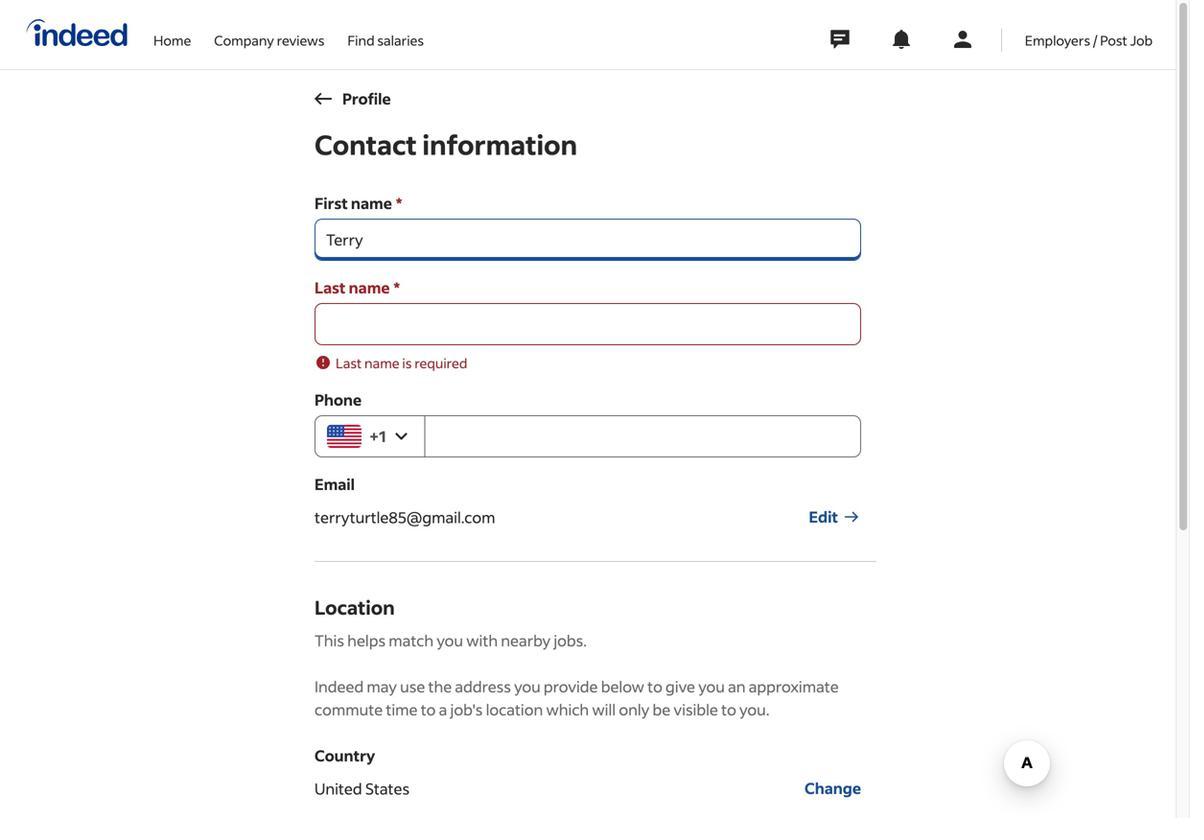 Task type: describe. For each thing, give the bounding box(es) containing it.
last for last name *
[[315, 278, 346, 297]]

job's
[[450, 700, 483, 719]]

reviews
[[277, 32, 324, 49]]

change button
[[805, 767, 861, 809]]

a
[[439, 700, 447, 719]]

is
[[402, 354, 412, 372]]

error image
[[315, 354, 332, 371]]

give
[[666, 677, 695, 696]]

Type phone number telephone field
[[425, 415, 861, 457]]

last name *
[[315, 278, 400, 297]]

the
[[428, 677, 452, 696]]

indeed
[[315, 677, 364, 696]]

states
[[365, 778, 410, 798]]

find salaries link
[[348, 0, 424, 65]]

0 horizontal spatial to
[[421, 700, 436, 719]]

2 vertical spatial name
[[364, 354, 400, 372]]

be
[[653, 700, 671, 719]]

change
[[805, 778, 861, 798]]

company
[[214, 32, 274, 49]]

approximate
[[749, 677, 839, 696]]

1 horizontal spatial you
[[514, 677, 541, 696]]

company reviews link
[[214, 0, 324, 65]]

* for last name *
[[394, 278, 400, 297]]

contact information element
[[315, 127, 877, 818]]

company reviews
[[214, 32, 324, 49]]

visible
[[674, 700, 718, 719]]

/
[[1093, 32, 1097, 49]]

location
[[315, 595, 395, 620]]

indeed may use the address you provide below to give you an approximate commute time to a job's location which will only be visible to you.
[[315, 677, 839, 719]]

time
[[386, 700, 418, 719]]

an
[[728, 677, 746, 696]]

contact information
[[315, 127, 577, 162]]

2 horizontal spatial to
[[721, 700, 736, 719]]

home
[[153, 32, 191, 49]]

required
[[414, 354, 467, 372]]

information
[[422, 127, 577, 162]]

profile link
[[303, 78, 403, 120]]

post
[[1100, 32, 1127, 49]]

use
[[400, 677, 425, 696]]

home link
[[153, 0, 191, 65]]

address
[[455, 677, 511, 696]]

nearby
[[501, 631, 551, 650]]



Task type: locate. For each thing, give the bounding box(es) containing it.
you
[[437, 631, 463, 650], [514, 677, 541, 696], [698, 677, 725, 696]]

0 vertical spatial name
[[351, 193, 392, 213]]

name left is on the left
[[364, 354, 400, 372]]

helps
[[347, 631, 386, 650]]

match
[[389, 631, 434, 650]]

only
[[619, 700, 650, 719]]

united
[[315, 778, 362, 798]]

None field
[[315, 219, 861, 261], [315, 303, 861, 345], [315, 219, 861, 261], [315, 303, 861, 345]]

employers
[[1025, 32, 1090, 49]]

below
[[601, 677, 644, 696]]

name up last name is required
[[349, 278, 390, 297]]

* for first name *
[[396, 193, 402, 213]]

phone
[[315, 390, 362, 409]]

may
[[367, 677, 397, 696]]

to down an on the bottom of page
[[721, 700, 736, 719]]

job
[[1130, 32, 1153, 49]]

last
[[315, 278, 346, 297], [336, 354, 362, 372]]

find salaries
[[348, 32, 424, 49]]

edit link
[[809, 496, 861, 538]]

this
[[315, 631, 344, 650]]

to up "be"
[[647, 677, 663, 696]]

email
[[315, 474, 355, 494]]

last for last name is required
[[336, 354, 362, 372]]

provide
[[544, 677, 598, 696]]

employers / post job
[[1025, 32, 1153, 49]]

name
[[351, 193, 392, 213], [349, 278, 390, 297], [364, 354, 400, 372]]

1 vertical spatial name
[[349, 278, 390, 297]]

employers / post job link
[[1025, 0, 1153, 65]]

edit
[[809, 507, 838, 526]]

terryturtle 85@gmail.com
[[315, 507, 495, 527]]

terryturtle
[[315, 507, 389, 527]]

location
[[486, 700, 543, 719]]

contact
[[315, 127, 417, 162]]

jobs.
[[554, 631, 587, 650]]

you up location
[[514, 677, 541, 696]]

last up error image
[[315, 278, 346, 297]]

0 horizontal spatial you
[[437, 631, 463, 650]]

profile
[[342, 89, 391, 108]]

find
[[348, 32, 375, 49]]

which
[[546, 700, 589, 719]]

this helps match you with nearby jobs.
[[315, 631, 587, 650]]

*
[[396, 193, 402, 213], [394, 278, 400, 297]]

will
[[592, 700, 616, 719]]

you left an on the bottom of page
[[698, 677, 725, 696]]

to left a
[[421, 700, 436, 719]]

with
[[466, 631, 498, 650]]

united states
[[315, 778, 410, 798]]

0 vertical spatial *
[[396, 193, 402, 213]]

commute
[[315, 700, 383, 719]]

1 vertical spatial *
[[394, 278, 400, 297]]

to
[[647, 677, 663, 696], [421, 700, 436, 719], [721, 700, 736, 719]]

you left with
[[437, 631, 463, 650]]

first name *
[[315, 193, 402, 213]]

2 horizontal spatial you
[[698, 677, 725, 696]]

salaries
[[377, 32, 424, 49]]

1 horizontal spatial to
[[647, 677, 663, 696]]

85@gmail.com
[[389, 507, 495, 527]]

last name is required
[[336, 354, 467, 372]]

last right error image
[[336, 354, 362, 372]]

country
[[315, 746, 375, 765]]

you.
[[739, 700, 770, 719]]

0 vertical spatial last
[[315, 278, 346, 297]]

name for first name
[[351, 193, 392, 213]]

name right the first
[[351, 193, 392, 213]]

1 vertical spatial last
[[336, 354, 362, 372]]

* up last name is required
[[394, 278, 400, 297]]

* down contact
[[396, 193, 402, 213]]

name for last name
[[349, 278, 390, 297]]

first
[[315, 193, 348, 213]]



Task type: vqa. For each thing, say whether or not it's contained in the screenshot.
approximate
yes



